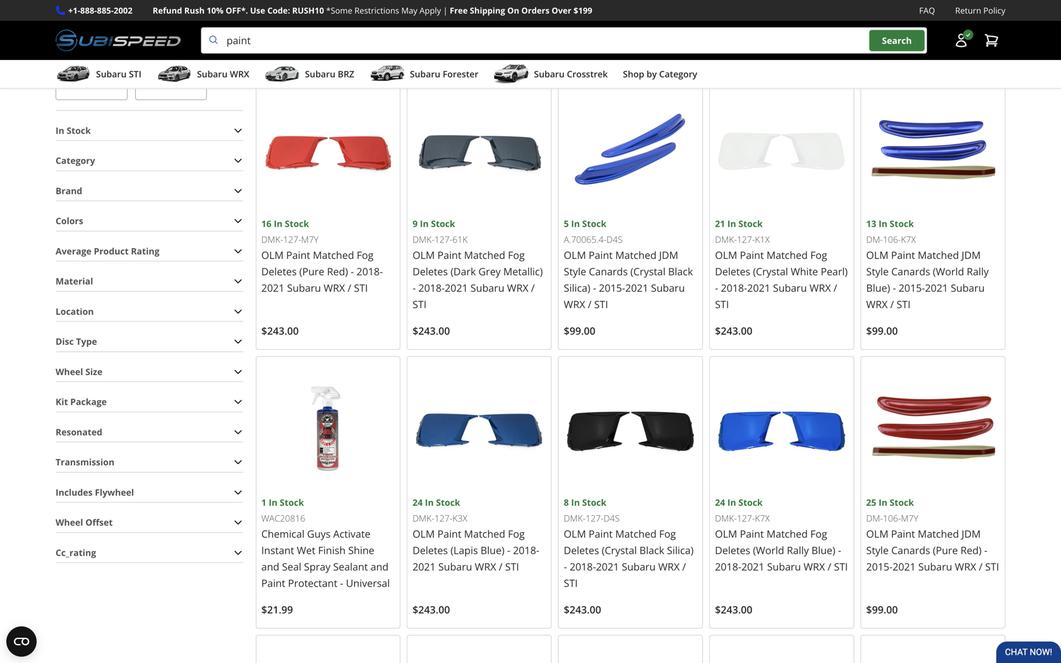 Task type: describe. For each thing, give the bounding box(es) containing it.
2002
[[114, 5, 133, 16]]

use
[[250, 5, 265, 16]]

m7y for (pure
[[301, 234, 319, 246]]

k1x
[[755, 234, 770, 246]]

subaru brz button
[[265, 63, 355, 88]]

matched for olm paint matched fog deletes (lapis blue) - 2018- 2021 subaru wrx / sti
[[464, 527, 506, 541]]

product
[[94, 245, 129, 257]]

0 horizontal spatial 701
[[256, 51, 271, 63]]

dmk- for olm paint matched fog deletes (dark grey metallic) - 2018-2021 subaru wrx / sti
[[413, 234, 435, 246]]

sti inside 8 in stock dmk-127-d4s olm paint matched fog deletes (crystal black silica) - 2018-2021 subaru wrx / sti
[[564, 577, 578, 590]]

wrx inside 9 in stock dmk-127-61k olm paint matched fog deletes (dark grey metallic) - 2018-2021 subaru wrx / sti
[[507, 281, 529, 295]]

average
[[56, 245, 92, 257]]

2015- inside '13 in stock dm-106-k7x olm paint matched jdm style canards (world rally blue) - 2015-2021 subaru wrx / sti'
[[899, 281, 926, 295]]

style for olm paint matched jdm style canards (world rally blue) - 2015-2021 subaru wrx / sti
[[867, 265, 889, 278]]

faq link
[[920, 4, 936, 17]]

rating
[[131, 245, 160, 257]]

sti inside 24 in stock dmk-127-k7x olm paint matched fog deletes (world rally blue) - 2018-2021 subaru wrx / sti
[[835, 560, 849, 574]]

brand button
[[56, 181, 243, 201]]

2018- inside "16 in stock dmk-127-m7y olm paint matched fog deletes (pure red) - 2018- 2021 subaru wrx / sti"
[[357, 265, 383, 278]]

in for olm paint matched jdm style canards (crystal black silica) - 2015-2021 subaru wrx / sti
[[572, 218, 580, 230]]

sti inside 9 in stock dmk-127-61k olm paint matched fog deletes (dark grey metallic) - 2018-2021 subaru wrx / sti
[[413, 298, 427, 311]]

24 for olm paint matched fog deletes (lapis blue) - 2018- 2021 subaru wrx / sti
[[413, 497, 423, 509]]

wheel offset button
[[56, 513, 243, 533]]

matched for olm paint matched jdm style canards (pure red) - 2015-2021 subaru wrx / sti
[[919, 527, 960, 541]]

subaru forester
[[410, 68, 479, 80]]

$243.00 for olm paint matched fog deletes (pure red) - 2018- 2021 subaru wrx / sti
[[262, 324, 299, 338]]

wheel for wheel offset
[[56, 517, 83, 529]]

rush
[[184, 5, 205, 16]]

127- for olm paint matched fog deletes (lapis blue) - 2018- 2021 subaru wrx / sti
[[435, 513, 453, 525]]

deletes for olm paint matched fog deletes (crystal black silica) - 2018-2021 subaru wrx / sti
[[564, 544, 600, 557]]

wheel for wheel size
[[56, 366, 83, 378]]

olm paint matched jdm style canards (pure red) - 2015-2021 subaru wrx / sti image
[[867, 362, 1001, 496]]

24 for olm paint matched fog deletes (world rally blue) - 2018-2021 subaru wrx / sti
[[716, 497, 726, 509]]

wrx inside 8 in stock dmk-127-d4s olm paint matched fog deletes (crystal black silica) - 2018-2021 subaru wrx / sti
[[659, 560, 680, 574]]

red) inside 25 in stock dm-106-m7y olm paint matched jdm style canards (pure red) - 2015-2021 subaru wrx / sti
[[961, 544, 982, 557]]

in for olm paint matched fog deletes (world rally blue) - 2018-2021 subaru wrx / sti
[[728, 497, 737, 509]]

wrx inside "dropdown button"
[[230, 68, 250, 80]]

paint for olm paint matched jdm style canards (world rally blue) - 2015-2021 subaru wrx / sti
[[892, 248, 916, 262]]

reset button
[[217, 68, 243, 98]]

resonated
[[56, 426, 102, 438]]

shipping
[[470, 5, 506, 16]]

includes
[[56, 487, 93, 499]]

material button
[[56, 272, 243, 291]]

rally inside 24 in stock dmk-127-k7x olm paint matched fog deletes (world rally blue) - 2018-2021 subaru wrx / sti
[[787, 544, 810, 557]]

dmk- for olm paint matched fog deletes (pure red) - 2018- 2021 subaru wrx / sti
[[262, 234, 283, 246]]

in for olm paint matched fog deletes (pure red) - 2018- 2021 subaru wrx / sti
[[274, 218, 283, 230]]

subaru inside "5 in stock a.70065.4-d4s olm paint matched jdm style canards (crystal black silica) - 2015-2021 subaru wrx / sti"
[[652, 281, 685, 295]]

blue) inside 24 in stock dmk-127-k3x olm paint matched fog deletes (lapis blue) - 2018- 2021 subaru wrx / sti
[[481, 544, 505, 557]]

- inside '13 in stock dm-106-k7x olm paint matched jdm style canards (world rally blue) - 2015-2021 subaru wrx / sti'
[[894, 281, 897, 295]]

canards for olm paint matched jdm style canards (world rally blue) - 2015-2021 subaru wrx / sti
[[892, 265, 931, 278]]

sti inside "16 in stock dmk-127-m7y olm paint matched fog deletes (pure red) - 2018- 2021 subaru wrx / sti"
[[354, 281, 368, 295]]

9 in stock dmk-127-61k olm paint matched fog deletes (dark grey metallic) - 2018-2021 subaru wrx / sti
[[413, 218, 543, 311]]

refund rush 10% off*. use code: rush10 *some restrictions may apply | free shipping on orders over $199
[[153, 5, 593, 16]]

black for jdm
[[669, 265, 694, 278]]

|
[[443, 5, 448, 16]]

a subaru brz thumbnail image image
[[265, 65, 300, 84]]

olm for olm paint matched fog deletes (pure red) - 2018- 2021 subaru wrx / sti
[[262, 248, 284, 262]]

open widget image
[[6, 627, 37, 657]]

pearl)
[[821, 265, 848, 278]]

jdm inside "5 in stock a.70065.4-d4s olm paint matched jdm style canards (crystal black silica) - 2015-2021 subaru wrx / sti"
[[660, 248, 679, 262]]

1
[[262, 497, 267, 509]]

disc type button
[[56, 332, 243, 352]]

/ for olm paint matched fog deletes (crystal white pearl) - 2018-2021 subaru wrx / sti
[[834, 281, 838, 295]]

olm for olm paint matched fog deletes (crystal white pearl) - 2018-2021 subaru wrx / sti
[[716, 248, 738, 262]]

2018- for olm paint matched fog deletes (world rally blue) - 2018-2021 subaru wrx / sti
[[716, 560, 742, 574]]

matched inside "5 in stock a.70065.4-d4s olm paint matched jdm style canards (crystal black silica) - 2015-2021 subaru wrx / sti"
[[616, 248, 657, 262]]

by:
[[896, 51, 909, 63]]

category button
[[56, 151, 243, 171]]

matched for olm paint matched jdm style canards (world rally blue) - 2015-2021 subaru wrx / sti
[[919, 248, 960, 262]]

in for olm paint matched fog deletes (dark grey metallic) - 2018-2021 subaru wrx / sti
[[420, 218, 429, 230]]

activate
[[333, 527, 371, 541]]

matched for olm paint matched fog deletes (world rally blue) - 2018-2021 subaru wrx / sti
[[767, 527, 808, 541]]

paint for olm paint matched fog deletes (pure red) - 2018- 2021 subaru wrx / sti
[[286, 248, 310, 262]]

(world inside '13 in stock dm-106-k7x olm paint matched jdm style canards (world rally blue) - 2015-2021 subaru wrx / sti'
[[934, 265, 965, 278]]

in stock button
[[56, 121, 243, 140]]

over
[[552, 5, 572, 16]]

k3x
[[453, 513, 468, 525]]

- inside 24 in stock dmk-127-k7x olm paint matched fog deletes (world rally blue) - 2018-2021 subaru wrx / sti
[[839, 544, 842, 557]]

1 horizontal spatial 701
[[374, 1, 392, 15]]

subaru brz
[[305, 68, 355, 80]]

average product rating
[[56, 245, 160, 257]]

wrx inside 24 in stock dmk-127-k7x olm paint matched fog deletes (world rally blue) - 2018-2021 subaru wrx / sti
[[804, 560, 826, 574]]

+1-888-885-2002 link
[[68, 4, 133, 17]]

min
[[56, 56, 72, 68]]

stock for olm paint matched fog deletes (dark grey metallic) - 2018-2021 subaru wrx / sti
[[431, 218, 456, 230]]

subaru crosstrek button
[[494, 63, 608, 88]]

subaru inside 8 in stock dmk-127-d4s olm paint matched fog deletes (crystal black silica) - 2018-2021 subaru wrx / sti
[[622, 560, 656, 574]]

subaru sti button
[[56, 63, 142, 88]]

showing 20 results of 701 for paint
[[271, 1, 437, 15]]

$243.00 for olm paint matched fog deletes (crystal white pearl) - 2018-2021 subaru wrx / sti
[[716, 324, 753, 338]]

blue) inside 24 in stock dmk-127-k7x olm paint matched fog deletes (world rally blue) - 2018-2021 subaru wrx / sti
[[812, 544, 836, 557]]

sti inside 24 in stock dmk-127-k3x olm paint matched fog deletes (lapis blue) - 2018- 2021 subaru wrx / sti
[[506, 560, 520, 574]]

stock for chemical guys activate instant wet finish shine and seal spray sealant and paint protectant - universal
[[280, 497, 304, 509]]

style for olm paint matched jdm style canards (pure red) - 2015-2021 subaru wrx / sti
[[867, 544, 889, 557]]

(crystal for d4s
[[602, 544, 637, 557]]

olm inside "5 in stock a.70065.4-d4s olm paint matched jdm style canards (crystal black silica) - 2015-2021 subaru wrx / sti"
[[564, 248, 586, 262]]

blue) inside '13 in stock dm-106-k7x olm paint matched jdm style canards (world rally blue) - 2015-2021 subaru wrx / sti'
[[867, 281, 891, 295]]

dm- for olm paint matched jdm style canards (pure red) - 2015-2021 subaru wrx / sti
[[867, 513, 884, 525]]

- inside 9 in stock dmk-127-61k olm paint matched fog deletes (dark grey metallic) - 2018-2021 subaru wrx / sti
[[413, 281, 416, 295]]

maximum slider
[[231, 36, 243, 49]]

matched for olm paint matched fog deletes (crystal white pearl) - 2018-2021 subaru wrx / sti
[[767, 248, 808, 262]]

/ inside "16 in stock dmk-127-m7y olm paint matched fog deletes (pure red) - 2018- 2021 subaru wrx / sti"
[[348, 281, 352, 295]]

d4s inside "5 in stock a.70065.4-d4s olm paint matched jdm style canards (crystal black silica) - 2015-2021 subaru wrx / sti"
[[607, 234, 623, 246]]

- inside 8 in stock dmk-127-d4s olm paint matched fog deletes (crystal black silica) - 2018-2021 subaru wrx / sti
[[564, 560, 568, 574]]

olm paint matched fog deletes (pure red) - 2018-2021 subaru wrx / sti image
[[262, 83, 395, 217]]

888-
[[80, 5, 97, 16]]

wrx inside '21 in stock dmk-127-k1x olm paint matched fog deletes (crystal white pearl) - 2018-2021 subaru wrx / sti'
[[810, 281, 832, 295]]

dmk- for olm paint matched fog deletes (world rally blue) - 2018-2021 subaru wrx / sti
[[716, 513, 737, 525]]

canards inside "5 in stock a.70065.4-d4s olm paint matched jdm style canards (crystal black silica) - 2015-2021 subaru wrx / sti"
[[589, 265, 628, 278]]

showing
[[271, 1, 311, 15]]

/ for olm paint matched fog deletes (dark grey metallic) - 2018-2021 subaru wrx / sti
[[531, 281, 535, 295]]

2021 for olm paint matched jdm style canards (pure red) - 2015-2021 subaru wrx / sti
[[893, 560, 916, 574]]

$199
[[574, 5, 593, 16]]

price button
[[56, 10, 243, 29]]

(pure inside "16 in stock dmk-127-m7y olm paint matched fog deletes (pure red) - 2018- 2021 subaru wrx / sti"
[[300, 265, 325, 278]]

wrx inside 25 in stock dm-106-m7y olm paint matched jdm style canards (pure red) - 2015-2021 subaru wrx / sti
[[956, 560, 977, 574]]

wrx inside "16 in stock dmk-127-m7y olm paint matched fog deletes (pure red) - 2018- 2021 subaru wrx / sti"
[[324, 281, 345, 295]]

61k
[[453, 234, 468, 246]]

5 in stock a.70065.4-d4s olm paint matched jdm style canards (crystal black silica) - 2015-2021 subaru wrx / sti
[[564, 218, 694, 311]]

location button
[[56, 302, 243, 321]]

location
[[56, 306, 94, 318]]

wrx inside '13 in stock dm-106-k7x olm paint matched jdm style canards (world rally blue) - 2015-2021 subaru wrx / sti'
[[867, 298, 888, 311]]

127- for olm paint matched fog deletes (pure red) - 2018- 2021 subaru wrx / sti
[[283, 234, 301, 246]]

k7x for canards
[[902, 234, 917, 246]]

wrx inside 24 in stock dmk-127-k3x olm paint matched fog deletes (lapis blue) - 2018- 2021 subaru wrx / sti
[[475, 560, 497, 574]]

stock inside dropdown button
[[67, 124, 91, 136]]

(world inside 24 in stock dmk-127-k7x olm paint matched fog deletes (world rally blue) - 2018-2021 subaru wrx / sti
[[754, 544, 785, 557]]

in stock
[[56, 124, 91, 136]]

/ inside '13 in stock dm-106-k7x olm paint matched jdm style canards (world rally blue) - 2015-2021 subaru wrx / sti'
[[891, 298, 895, 311]]

sort
[[877, 51, 894, 63]]

stock for olm paint matched fog deletes (crystal white pearl) - 2018-2021 subaru wrx / sti
[[739, 218, 763, 230]]

(crystal for olm
[[631, 265, 666, 278]]

2021 inside 24 in stock dmk-127-k3x olm paint matched fog deletes (lapis blue) - 2018- 2021 subaru wrx / sti
[[413, 560, 436, 574]]

- inside 24 in stock dmk-127-k3x olm paint matched fog deletes (lapis blue) - 2018- 2021 subaru wrx / sti
[[508, 544, 511, 557]]

off*.
[[226, 5, 248, 16]]

25 in stock dm-106-m7y olm paint matched jdm style canards (pure red) - 2015-2021 subaru wrx / sti
[[867, 497, 1000, 574]]

(pure inside 25 in stock dm-106-m7y olm paint matched jdm style canards (pure red) - 2015-2021 subaru wrx / sti
[[934, 544, 959, 557]]

by
[[647, 68, 657, 80]]

deletes for olm paint matched fog deletes (dark grey metallic) - 2018-2021 subaru wrx / sti
[[413, 265, 448, 278]]

subaru crosstrek
[[534, 68, 608, 80]]

material
[[56, 275, 93, 287]]

2015- for olm
[[599, 281, 626, 295]]

universal
[[346, 577, 390, 590]]

olm paint matched fog deletes (crystal white pearl) - 2018-2021 subaru wrx / sti image
[[716, 83, 849, 217]]

8
[[564, 497, 569, 509]]

canards for olm paint matched jdm style canards (pure red) - 2015-2021 subaru wrx / sti
[[892, 544, 931, 557]]

transmission button
[[56, 453, 243, 472]]

21 in stock dmk-127-k1x olm paint matched fog deletes (crystal white pearl) - 2018-2021 subaru wrx / sti
[[716, 218, 848, 311]]

a subaru forester thumbnail image image
[[370, 65, 405, 84]]

9
[[413, 218, 418, 230]]

2018- for olm paint matched fog deletes (crystal white pearl) - 2018-2021 subaru wrx / sti
[[721, 281, 748, 295]]

wet
[[297, 544, 316, 557]]

subaru wrx button
[[157, 63, 250, 88]]

forester
[[443, 68, 479, 80]]

- inside '21 in stock dmk-127-k1x olm paint matched fog deletes (crystal white pearl) - 2018-2021 subaru wrx / sti'
[[716, 281, 719, 295]]

- inside "5 in stock a.70065.4-d4s olm paint matched jdm style canards (crystal black silica) - 2015-2021 subaru wrx / sti"
[[594, 281, 597, 295]]

subaru inside 25 in stock dm-106-m7y olm paint matched jdm style canards (pure red) - 2015-2021 subaru wrx / sti
[[919, 560, 953, 574]]

reset
[[217, 76, 243, 90]]

sti inside '21 in stock dmk-127-k1x olm paint matched fog deletes (crystal white pearl) - 2018-2021 subaru wrx / sti'
[[716, 298, 730, 311]]

subaru inside 'dropdown button'
[[305, 68, 336, 80]]

restrictions
[[355, 5, 400, 16]]

k7x subaru oem touch up paint - 2015-2021 subaru wrx / sti image
[[867, 641, 1001, 664]]

2 and from the left
[[371, 560, 389, 574]]

dmk- for olm paint matched fog deletes (lapis blue) - 2018- 2021 subaru wrx / sti
[[413, 513, 435, 525]]

/ for olm paint matched jdm style canards (crystal black silica) - 2015-2021 subaru wrx / sti
[[588, 298, 592, 311]]

2021 for olm paint matched fog deletes (world rally blue) - 2018-2021 subaru wrx / sti
[[742, 560, 765, 574]]

free
[[450, 5, 468, 16]]

shop by category button
[[623, 63, 698, 88]]

paint inside "5 in stock a.70065.4-d4s olm paint matched jdm style canards (crystal black silica) - 2015-2021 subaru wrx / sti"
[[589, 248, 613, 262]]

rally inside '13 in stock dm-106-k7x olm paint matched jdm style canards (world rally blue) - 2015-2021 subaru wrx / sti'
[[968, 265, 990, 278]]

1 in stock wac20816 chemical guys activate instant wet finish shine and seal spray sealant and paint protectant - universal
[[262, 497, 390, 590]]

seal
[[282, 560, 302, 574]]

style inside "5 in stock a.70065.4-d4s olm paint matched jdm style canards (crystal black silica) - 2015-2021 subaru wrx / sti"
[[564, 265, 587, 278]]

olm paint matched fog deletes (dark grey metallic) - 2018-2021 subaru wrx / sti image
[[413, 83, 547, 217]]

wrx inside "5 in stock a.70065.4-d4s olm paint matched jdm style canards (crystal black silica) - 2015-2021 subaru wrx / sti"
[[564, 298, 586, 311]]

minimum slider
[[56, 36, 68, 49]]

+1-888-885-2002
[[68, 5, 133, 16]]

subaru inside 24 in stock dmk-127-k3x olm paint matched fog deletes (lapis blue) - 2018- 2021 subaru wrx / sti
[[439, 560, 473, 574]]

disc
[[56, 336, 74, 348]]

stock for olm paint matched jdm style canards (pure red) - 2015-2021 subaru wrx / sti
[[890, 497, 915, 509]]

matched for olm paint matched fog deletes (pure red) - 2018- 2021 subaru wrx / sti
[[313, 248, 354, 262]]

red) inside "16 in stock dmk-127-m7y olm paint matched fog deletes (pure red) - 2018- 2021 subaru wrx / sti"
[[327, 265, 348, 278]]

k7x for (world
[[755, 513, 770, 525]]

category
[[56, 155, 95, 167]]

includes flywheel button
[[56, 483, 243, 503]]

(dark
[[451, 265, 476, 278]]

/ for olm paint matched fog deletes (crystal black silica) - 2018-2021 subaru wrx / sti
[[683, 560, 687, 574]]

- inside "16 in stock dmk-127-m7y olm paint matched fog deletes (pure red) - 2018- 2021 subaru wrx / sti"
[[351, 265, 354, 278]]

25
[[867, 497, 877, 509]]

colors
[[56, 215, 83, 227]]

chemical guys activate instant wet finish shine and seal spray sealant and paint protectant - universal image
[[262, 362, 395, 496]]

cc_rating
[[56, 547, 96, 559]]

sort by:
[[877, 51, 909, 63]]

24 in stock dmk-127-k3x olm paint matched fog deletes (lapis blue) - 2018- 2021 subaru wrx / sti
[[413, 497, 540, 574]]

/ inside 24 in stock dmk-127-k3x olm paint matched fog deletes (lapis blue) - 2018- 2021 subaru wrx / sti
[[499, 560, 503, 574]]

d4s inside 8 in stock dmk-127-d4s olm paint matched fog deletes (crystal black silica) - 2018-2021 subaru wrx / sti
[[604, 513, 620, 525]]

fog for rally
[[811, 527, 828, 541]]

24 in stock dmk-127-k7x olm paint matched fog deletes (world rally blue) - 2018-2021 subaru wrx / sti
[[716, 497, 849, 574]]

subaru inside "dropdown button"
[[197, 68, 228, 80]]

subaru inside '21 in stock dmk-127-k1x olm paint matched fog deletes (crystal white pearl) - 2018-2021 subaru wrx / sti'
[[774, 281, 808, 295]]

button image
[[954, 33, 970, 48]]

subaru inside '13 in stock dm-106-k7x olm paint matched jdm style canards (world rally blue) - 2015-2021 subaru wrx / sti'
[[952, 281, 985, 295]]

- inside "1 in stock wac20816 chemical guys activate instant wet finish shine and seal spray sealant and paint protectant - universal"
[[340, 577, 344, 590]]

kit package
[[56, 396, 107, 408]]

results
[[328, 1, 360, 15]]



Task type: vqa. For each thing, say whether or not it's contained in the screenshot.


Task type: locate. For each thing, give the bounding box(es) containing it.
$243.00
[[262, 324, 299, 338], [413, 324, 450, 338], [716, 324, 753, 338], [413, 603, 450, 617], [564, 603, 602, 617], [716, 603, 753, 617]]

fog inside 9 in stock dmk-127-61k olm paint matched fog deletes (dark grey metallic) - 2018-2021 subaru wrx / sti
[[508, 248, 525, 262]]

paint for olm paint matched fog deletes (world rally blue) - 2018-2021 subaru wrx / sti
[[740, 527, 765, 541]]

style right pearl)
[[867, 265, 889, 278]]

stock inside "1 in stock wac20816 chemical guys activate instant wet finish shine and seal spray sealant and paint protectant - universal"
[[280, 497, 304, 509]]

106- for olm paint matched jdm style canards (pure red) - 2015-2021 subaru wrx / sti
[[884, 513, 902, 525]]

sti inside dropdown button
[[129, 68, 142, 80]]

(crystal inside 8 in stock dmk-127-d4s olm paint matched fog deletes (crystal black silica) - 2018-2021 subaru wrx / sti
[[602, 544, 637, 557]]

dm- for olm paint matched jdm style canards (world rally blue) - 2015-2021 subaru wrx / sti
[[867, 234, 884, 246]]

1 vertical spatial m7y
[[902, 513, 919, 525]]

deletes
[[262, 265, 297, 278], [413, 265, 448, 278], [716, 265, 751, 278], [413, 544, 448, 557], [716, 544, 751, 557], [564, 544, 600, 557]]

1 dm- from the top
[[867, 234, 884, 246]]

1 vertical spatial 106-
[[884, 513, 902, 525]]

fog inside "16 in stock dmk-127-m7y olm paint matched fog deletes (pure red) - 2018- 2021 subaru wrx / sti"
[[357, 248, 374, 262]]

deletes inside 9 in stock dmk-127-61k olm paint matched fog deletes (dark grey metallic) - 2018-2021 subaru wrx / sti
[[413, 265, 448, 278]]

2021 for olm paint matched fog deletes (dark grey metallic) - 2018-2021 subaru wrx / sti
[[445, 281, 468, 295]]

127- inside 8 in stock dmk-127-d4s olm paint matched fog deletes (crystal black silica) - 2018-2021 subaru wrx / sti
[[586, 513, 604, 525]]

wheel inside dropdown button
[[56, 366, 83, 378]]

2 horizontal spatial 2015-
[[899, 281, 926, 295]]

rush10
[[292, 5, 324, 16]]

Min text field
[[56, 70, 128, 100]]

matched for olm paint matched fog deletes (dark grey metallic) - 2018-2021 subaru wrx / sti
[[464, 248, 506, 262]]

1 horizontal spatial silica)
[[667, 544, 694, 557]]

deletes for olm paint matched fog deletes (lapis blue) - 2018- 2021 subaru wrx / sti
[[413, 544, 448, 557]]

fog for grey
[[508, 248, 525, 262]]

paint for olm paint matched fog deletes (crystal white pearl) - 2018-2021 subaru wrx / sti
[[740, 248, 765, 262]]

2021 inside "16 in stock dmk-127-m7y olm paint matched fog deletes (pure red) - 2018- 2021 subaru wrx / sti"
[[262, 281, 285, 295]]

/ inside 25 in stock dm-106-m7y olm paint matched jdm style canards (pure red) - 2015-2021 subaru wrx / sti
[[980, 560, 983, 574]]

in inside dropdown button
[[56, 124, 64, 136]]

deletes for olm paint matched fog deletes (pure red) - 2018- 2021 subaru wrx / sti
[[262, 265, 297, 278]]

16
[[262, 218, 272, 230]]

jdm
[[660, 248, 679, 262], [962, 248, 982, 262], [962, 527, 982, 541]]

0 vertical spatial rally
[[968, 265, 990, 278]]

wheel left offset
[[56, 517, 83, 529]]

2 106- from the top
[[884, 513, 902, 525]]

sealant
[[333, 560, 368, 574]]

2021 inside '21 in stock dmk-127-k1x olm paint matched fog deletes (crystal white pearl) - 2018-2021 subaru wrx / sti'
[[748, 281, 771, 295]]

wac20816
[[262, 513, 306, 525]]

0 horizontal spatial k7x
[[755, 513, 770, 525]]

stock
[[67, 124, 91, 136], [285, 218, 309, 230], [431, 218, 456, 230], [739, 218, 763, 230], [583, 218, 607, 230], [890, 218, 915, 230], [280, 497, 304, 509], [436, 497, 461, 509], [739, 497, 763, 509], [583, 497, 607, 509], [890, 497, 915, 509]]

1 vertical spatial d4s
[[604, 513, 620, 525]]

in for olm paint matched fog deletes (lapis blue) - 2018- 2021 subaru wrx / sti
[[425, 497, 434, 509]]

885-
[[97, 5, 114, 16]]

dm- down 25
[[867, 513, 884, 525]]

1 vertical spatial red)
[[961, 544, 982, 557]]

2015- for m7y
[[867, 560, 893, 574]]

paint inside 25 in stock dm-106-m7y olm paint matched jdm style canards (pure red) - 2015-2021 subaru wrx / sti
[[892, 527, 916, 541]]

13
[[867, 218, 877, 230]]

701 left 'results'
[[256, 51, 271, 63]]

paint for olm paint matched fog deletes (lapis blue) - 2018- 2021 subaru wrx / sti
[[438, 527, 462, 541]]

0 horizontal spatial blue)
[[481, 544, 505, 557]]

2015- inside "5 in stock a.70065.4-d4s olm paint matched jdm style canards (crystal black silica) - 2015-2021 subaru wrx / sti"
[[599, 281, 626, 295]]

m7y inside 25 in stock dm-106-m7y olm paint matched jdm style canards (pure red) - 2015-2021 subaru wrx / sti
[[902, 513, 919, 525]]

1 horizontal spatial (pure
[[934, 544, 959, 557]]

$99.00 for olm paint matched jdm style canards (world rally blue) - 2015-2021 subaru wrx / sti
[[867, 324, 899, 338]]

subaru inside 9 in stock dmk-127-61k olm paint matched fog deletes (dark grey metallic) - 2018-2021 subaru wrx / sti
[[471, 281, 505, 295]]

sti
[[129, 68, 142, 80], [354, 281, 368, 295], [413, 298, 427, 311], [716, 298, 730, 311], [595, 298, 609, 311], [897, 298, 911, 311], [506, 560, 520, 574], [835, 560, 849, 574], [986, 560, 1000, 574], [564, 577, 578, 590]]

deletes for olm paint matched fog deletes (world rally blue) - 2018-2021 subaru wrx / sti
[[716, 544, 751, 557]]

fog inside 24 in stock dmk-127-k7x olm paint matched fog deletes (world rally blue) - 2018-2021 subaru wrx / sti
[[811, 527, 828, 541]]

fog for blue)
[[508, 527, 525, 541]]

size
[[85, 366, 103, 378]]

fog for white
[[811, 248, 828, 262]]

includes flywheel
[[56, 487, 134, 499]]

1 vertical spatial black
[[640, 544, 665, 557]]

matched inside 24 in stock dmk-127-k3x olm paint matched fog deletes (lapis blue) - 2018- 2021 subaru wrx / sti
[[464, 527, 506, 541]]

in inside 25 in stock dm-106-m7y olm paint matched jdm style canards (pure red) - 2015-2021 subaru wrx / sti
[[879, 497, 888, 509]]

(crystal inside "5 in stock a.70065.4-d4s olm paint matched jdm style canards (crystal black silica) - 2015-2021 subaru wrx / sti"
[[631, 265, 666, 278]]

13 in stock dm-106-k7x olm paint matched jdm style canards (world rally blue) - 2015-2021 subaru wrx / sti
[[867, 218, 990, 311]]

2015-
[[599, 281, 626, 295], [899, 281, 926, 295], [867, 560, 893, 574]]

0 vertical spatial 106-
[[884, 234, 902, 246]]

0 vertical spatial k7x
[[902, 234, 917, 246]]

finish
[[318, 544, 346, 557]]

/ inside '21 in stock dmk-127-k1x olm paint matched fog deletes (crystal white pearl) - 2018-2021 subaru wrx / sti'
[[834, 281, 838, 295]]

return policy link
[[956, 4, 1006, 17]]

silica) for style
[[564, 281, 591, 295]]

return policy
[[956, 5, 1006, 16]]

dm- down 13
[[867, 234, 884, 246]]

deletes inside 24 in stock dmk-127-k7x olm paint matched fog deletes (world rally blue) - 2018-2021 subaru wrx / sti
[[716, 544, 751, 557]]

dmk- for olm paint matched fog deletes (crystal white pearl) - 2018-2021 subaru wrx / sti
[[716, 234, 737, 246]]

white
[[791, 265, 819, 278]]

1 vertical spatial 701
[[256, 51, 271, 63]]

may
[[402, 5, 418, 16]]

deletes inside '21 in stock dmk-127-k1x olm paint matched fog deletes (crystal white pearl) - 2018-2021 subaru wrx / sti'
[[716, 265, 751, 278]]

/ inside "5 in stock a.70065.4-d4s olm paint matched jdm style canards (crystal black silica) - 2015-2021 subaru wrx / sti"
[[588, 298, 592, 311]]

chemical
[[262, 527, 305, 541]]

resonated button
[[56, 423, 243, 442]]

return
[[956, 5, 982, 16]]

dmk- inside 24 in stock dmk-127-k7x olm paint matched fog deletes (world rally blue) - 2018-2021 subaru wrx / sti
[[716, 513, 737, 525]]

brand
[[56, 185, 82, 197]]

canards inside '13 in stock dm-106-k7x olm paint matched jdm style canards (world rally blue) - 2015-2021 subaru wrx / sti'
[[892, 265, 931, 278]]

1 horizontal spatial k7x
[[902, 234, 917, 246]]

olm paint matched fog deletes (lapis blue) - 2018-2021 subaru wrx / sti image
[[413, 362, 547, 496]]

subaru inside 24 in stock dmk-127-k7x olm paint matched fog deletes (world rally blue) - 2018-2021 subaru wrx / sti
[[768, 560, 802, 574]]

0 horizontal spatial (world
[[754, 544, 785, 557]]

olm inside 24 in stock dmk-127-k3x olm paint matched fog deletes (lapis blue) - 2018- 2021 subaru wrx / sti
[[413, 527, 435, 541]]

a subaru sti thumbnail image image
[[56, 65, 91, 84]]

1 horizontal spatial 24
[[716, 497, 726, 509]]

stock for olm paint matched jdm style canards (crystal black silica) - 2015-2021 subaru wrx / sti
[[583, 218, 607, 230]]

0 horizontal spatial and
[[262, 560, 280, 574]]

0 horizontal spatial 24
[[413, 497, 423, 509]]

matched inside 8 in stock dmk-127-d4s olm paint matched fog deletes (crystal black silica) - 2018-2021 subaru wrx / sti
[[616, 527, 657, 541]]

paint for olm paint matched jdm style canards (pure red) - 2015-2021 subaru wrx / sti
[[892, 527, 916, 541]]

0 vertical spatial 701
[[374, 1, 392, 15]]

olm paint matched jdm style canards (world rally blue) - 2015-2021 subaru wrx / sti image
[[867, 83, 1001, 217]]

in inside "1 in stock wac20816 chemical guys activate instant wet finish shine and seal spray sealant and paint protectant - universal"
[[269, 497, 278, 509]]

paint
[[411, 1, 437, 15]]

2 wheel from the top
[[56, 517, 83, 529]]

1 horizontal spatial rally
[[968, 265, 990, 278]]

silica) inside "5 in stock a.70065.4-d4s olm paint matched jdm style canards (crystal black silica) - 2015-2021 subaru wrx / sti"
[[564, 281, 591, 295]]

d4s
[[607, 234, 623, 246], [604, 513, 620, 525]]

$243.00 for olm paint matched fog deletes (crystal black silica) - 2018-2021 subaru wrx / sti
[[564, 603, 602, 617]]

1 horizontal spatial 2015-
[[867, 560, 893, 574]]

0 vertical spatial wheel
[[56, 366, 83, 378]]

dm-
[[867, 234, 884, 246], [867, 513, 884, 525]]

(pure
[[300, 265, 325, 278], [934, 544, 959, 557]]

+1-
[[68, 5, 80, 16]]

$99.00 for olm paint matched jdm style canards (pure red) - 2015-2021 subaru wrx / sti
[[867, 603, 899, 617]]

10%
[[207, 5, 224, 16]]

black inside 8 in stock dmk-127-d4s olm paint matched fog deletes (crystal black silica) - 2018-2021 subaru wrx / sti
[[640, 544, 665, 557]]

106-
[[884, 234, 902, 246], [884, 513, 902, 525]]

1 vertical spatial (pure
[[934, 544, 959, 557]]

0 horizontal spatial silica)
[[564, 281, 591, 295]]

/ for olm paint matched fog deletes (world rally blue) - 2018-2021 subaru wrx / sti
[[828, 560, 832, 574]]

k7x inside '13 in stock dm-106-k7x olm paint matched jdm style canards (world rally blue) - 2015-2021 subaru wrx / sti'
[[902, 234, 917, 246]]

1 vertical spatial wheel
[[56, 517, 83, 529]]

2021 inside '13 in stock dm-106-k7x olm paint matched jdm style canards (world rally blue) - 2015-2021 subaru wrx / sti'
[[926, 281, 949, 295]]

2021 for olm paint matched jdm style canards (crystal black silica) - 2015-2021 subaru wrx / sti
[[626, 281, 649, 295]]

1 vertical spatial (world
[[754, 544, 785, 557]]

m7y for canards
[[902, 513, 919, 525]]

black inside "5 in stock a.70065.4-d4s olm paint matched jdm style canards (crystal black silica) - 2015-2021 subaru wrx / sti"
[[669, 265, 694, 278]]

- inside 25 in stock dm-106-m7y olm paint matched jdm style canards (pure red) - 2015-2021 subaru wrx / sti
[[985, 544, 988, 557]]

subaru sti
[[96, 68, 142, 80]]

1 horizontal spatial and
[[371, 560, 389, 574]]

paint for olm paint matched fog deletes (dark grey metallic) - 2018-2021 subaru wrx / sti
[[438, 248, 462, 262]]

deletes inside 24 in stock dmk-127-k3x olm paint matched fog deletes (lapis blue) - 2018- 2021 subaru wrx / sti
[[413, 544, 448, 557]]

matched for olm paint matched fog deletes (crystal black silica) - 2018-2021 subaru wrx / sti
[[616, 527, 657, 541]]

2018- for olm paint matched fog deletes (crystal black silica) - 2018-2021 subaru wrx / sti
[[570, 560, 597, 574]]

0 horizontal spatial rally
[[787, 544, 810, 557]]

olm inside '21 in stock dmk-127-k1x olm paint matched fog deletes (crystal white pearl) - 2018-2021 subaru wrx / sti'
[[716, 248, 738, 262]]

jdm inside '13 in stock dm-106-k7x olm paint matched jdm style canards (world rally blue) - 2015-2021 subaru wrx / sti'
[[962, 248, 982, 262]]

2 dm- from the top
[[867, 513, 884, 525]]

olm for olm paint matched fog deletes (world rally blue) - 2018-2021 subaru wrx / sti
[[716, 527, 738, 541]]

(crystal inside '21 in stock dmk-127-k1x olm paint matched fog deletes (crystal white pearl) - 2018-2021 subaru wrx / sti'
[[754, 265, 789, 278]]

2 24 from the left
[[716, 497, 726, 509]]

701 right of
[[374, 1, 392, 15]]

dmk- inside 9 in stock dmk-127-61k olm paint matched fog deletes (dark grey metallic) - 2018-2021 subaru wrx / sti
[[413, 234, 435, 246]]

sti inside '13 in stock dm-106-k7x olm paint matched jdm style canards (world rally blue) - 2015-2021 subaru wrx / sti'
[[897, 298, 911, 311]]

0 horizontal spatial (pure
[[300, 265, 325, 278]]

sti inside 25 in stock dm-106-m7y olm paint matched jdm style canards (pure red) - 2015-2021 subaru wrx / sti
[[986, 560, 1000, 574]]

0 vertical spatial black
[[669, 265, 694, 278]]

a subaru wrx thumbnail image image
[[157, 65, 192, 84]]

subaru inside "16 in stock dmk-127-m7y olm paint matched fog deletes (pure red) - 2018- 2021 subaru wrx / sti"
[[287, 281, 321, 295]]

olm for olm paint matched jdm style canards (world rally blue) - 2015-2021 subaru wrx / sti
[[867, 248, 889, 262]]

search input field
[[201, 27, 928, 54]]

(crystal for k1x
[[754, 265, 789, 278]]

for
[[394, 1, 408, 15]]

a.70065.4-
[[564, 234, 607, 246]]

black
[[669, 265, 694, 278], [640, 544, 665, 557]]

in for olm paint matched fog deletes (crystal black silica) - 2018-2021 subaru wrx / sti
[[572, 497, 580, 509]]

127- inside "16 in stock dmk-127-m7y olm paint matched fog deletes (pure red) - 2018- 2021 subaru wrx / sti"
[[283, 234, 301, 246]]

transmission
[[56, 456, 115, 468]]

1 horizontal spatial red)
[[961, 544, 982, 557]]

/ for olm paint matched jdm style canards (pure red) - 2015-2021 subaru wrx / sti
[[980, 560, 983, 574]]

deletes for olm paint matched fog deletes (crystal white pearl) - 2018-2021 subaru wrx / sti
[[716, 265, 751, 278]]

dmk-
[[262, 234, 283, 246], [413, 234, 435, 246], [716, 234, 737, 246], [413, 513, 435, 525], [716, 513, 737, 525], [564, 513, 586, 525]]

silica)
[[564, 281, 591, 295], [667, 544, 694, 557]]

stock for olm paint matched fog deletes (world rally blue) - 2018-2021 subaru wrx / sti
[[739, 497, 763, 509]]

matched inside 24 in stock dmk-127-k7x olm paint matched fog deletes (world rally blue) - 2018-2021 subaru wrx / sti
[[767, 527, 808, 541]]

paint inside 8 in stock dmk-127-d4s olm paint matched fog deletes (crystal black silica) - 2018-2021 subaru wrx / sti
[[589, 527, 613, 541]]

5
[[564, 218, 569, 230]]

protectant
[[288, 577, 338, 590]]

a subaru crosstrek thumbnail image image
[[494, 65, 529, 84]]

0 vertical spatial silica)
[[564, 281, 591, 295]]

2018- inside 24 in stock dmk-127-k3x olm paint matched fog deletes (lapis blue) - 2018- 2021 subaru wrx / sti
[[513, 544, 540, 557]]

21
[[716, 218, 726, 230]]

kit
[[56, 396, 68, 408]]

subaru
[[96, 68, 127, 80], [197, 68, 228, 80], [305, 68, 336, 80], [410, 68, 441, 80], [534, 68, 565, 80], [287, 281, 321, 295], [471, 281, 505, 295], [774, 281, 808, 295], [652, 281, 685, 295], [952, 281, 985, 295], [439, 560, 473, 574], [768, 560, 802, 574], [622, 560, 656, 574], [919, 560, 953, 574]]

fog for black
[[660, 527, 676, 541]]

2018- inside 24 in stock dmk-127-k7x olm paint matched fog deletes (world rally blue) - 2018-2021 subaru wrx / sti
[[716, 560, 742, 574]]

Max text field
[[135, 70, 207, 100]]

rally
[[968, 265, 990, 278], [787, 544, 810, 557]]

stock inside 9 in stock dmk-127-61k olm paint matched fog deletes (dark grey metallic) - 2018-2021 subaru wrx / sti
[[431, 218, 456, 230]]

dmk- inside "16 in stock dmk-127-m7y olm paint matched fog deletes (pure red) - 2018- 2021 subaru wrx / sti"
[[262, 234, 283, 246]]

fog for red)
[[357, 248, 374, 262]]

style
[[564, 265, 587, 278], [867, 265, 889, 278], [867, 544, 889, 557]]

stock inside "5 in stock a.70065.4-d4s olm paint matched jdm style canards (crystal black silica) - 2015-2021 subaru wrx / sti"
[[583, 218, 607, 230]]

20
[[314, 1, 325, 15]]

stock inside "16 in stock dmk-127-m7y olm paint matched fog deletes (pure red) - 2018- 2021 subaru wrx / sti"
[[285, 218, 309, 230]]

/ inside 9 in stock dmk-127-61k olm paint matched fog deletes (dark grey metallic) - 2018-2021 subaru wrx / sti
[[531, 281, 535, 295]]

-
[[351, 265, 354, 278], [413, 281, 416, 295], [716, 281, 719, 295], [594, 281, 597, 295], [894, 281, 897, 295], [508, 544, 511, 557], [839, 544, 842, 557], [985, 544, 988, 557], [564, 560, 568, 574], [340, 577, 344, 590]]

0 vertical spatial dm-
[[867, 234, 884, 246]]

0 vertical spatial red)
[[327, 265, 348, 278]]

jdm for olm paint matched jdm style canards (pure red) - 2015-2021 subaru wrx / sti
[[962, 527, 982, 541]]

1 horizontal spatial blue)
[[812, 544, 836, 557]]

average product rating button
[[56, 242, 243, 261]]

style down 25
[[867, 544, 889, 557]]

olm for olm paint matched fog deletes (crystal black silica) - 2018-2021 subaru wrx / sti
[[564, 527, 586, 541]]

olm paint matched jdm style canards (crystal black silica) - 2015-2021 subaru wrx / sti image
[[564, 83, 698, 217]]

1 vertical spatial k7x
[[755, 513, 770, 525]]

127- for olm paint matched fog deletes (world rally blue) - 2018-2021 subaru wrx / sti
[[737, 513, 755, 525]]

2021 inside "5 in stock a.70065.4-d4s olm paint matched jdm style canards (crystal black silica) - 2015-2021 subaru wrx / sti"
[[626, 281, 649, 295]]

crosstrek
[[567, 68, 608, 80]]

0 vertical spatial m7y
[[301, 234, 319, 246]]

stock inside '13 in stock dm-106-k7x olm paint matched jdm style canards (world rally blue) - 2015-2021 subaru wrx / sti'
[[890, 218, 915, 230]]

stock inside 24 in stock dmk-127-k7x olm paint matched fog deletes (world rally blue) - 2018-2021 subaru wrx / sti
[[739, 497, 763, 509]]

subispeed logo image
[[56, 27, 181, 54]]

2021 inside 9 in stock dmk-127-61k olm paint matched fog deletes (dark grey metallic) - 2018-2021 subaru wrx / sti
[[445, 281, 468, 295]]

olm for olm paint matched fog deletes (dark grey metallic) - 2018-2021 subaru wrx / sti
[[413, 248, 435, 262]]

0 horizontal spatial red)
[[327, 265, 348, 278]]

1 wheel from the top
[[56, 366, 83, 378]]

106- inside 25 in stock dm-106-m7y olm paint matched jdm style canards (pure red) - 2015-2021 subaru wrx / sti
[[884, 513, 902, 525]]

1 106- from the top
[[884, 234, 902, 246]]

1 24 from the left
[[413, 497, 423, 509]]

2018- for olm paint matched fog deletes (dark grey metallic) - 2018-2021 subaru wrx / sti
[[419, 281, 445, 295]]

style down a.70065.4-
[[564, 265, 587, 278]]

grey
[[479, 265, 501, 278]]

$243.00 for olm paint matched fog deletes (world rally blue) - 2018-2021 subaru wrx / sti
[[716, 603, 753, 617]]

paint
[[286, 248, 310, 262], [438, 248, 462, 262], [740, 248, 765, 262], [589, 248, 613, 262], [892, 248, 916, 262], [438, 527, 462, 541], [740, 527, 765, 541], [589, 527, 613, 541], [892, 527, 916, 541], [262, 577, 286, 590]]

127- for olm paint matched fog deletes (crystal black silica) - 2018-2021 subaru wrx / sti
[[586, 513, 604, 525]]

2 horizontal spatial blue)
[[867, 281, 891, 295]]

$243.00 for olm paint matched fog deletes (dark grey metallic) - 2018-2021 subaru wrx / sti
[[413, 324, 450, 338]]

olm for olm paint matched fog deletes (lapis blue) - 2018- 2021 subaru wrx / sti
[[413, 527, 435, 541]]

kit package button
[[56, 393, 243, 412]]

1 and from the left
[[262, 560, 280, 574]]

olm for olm paint matched jdm style canards (pure red) - 2015-2021 subaru wrx / sti
[[867, 527, 889, 541]]

stock inside 25 in stock dm-106-m7y olm paint matched jdm style canards (pure red) - 2015-2021 subaru wrx / sti
[[890, 497, 915, 509]]

black for matched
[[640, 544, 665, 557]]

wheel left size
[[56, 366, 83, 378]]

in inside "5 in stock a.70065.4-d4s olm paint matched jdm style canards (crystal black silica) - 2015-2021 subaru wrx / sti"
[[572, 218, 580, 230]]

olm paint matched fog deletes (world rally blue) - 2018-2021 subaru wrx / sti image
[[716, 362, 849, 496]]

code:
[[268, 5, 290, 16]]

1 vertical spatial silica)
[[667, 544, 694, 557]]

0 vertical spatial (world
[[934, 265, 965, 278]]

and down instant
[[262, 560, 280, 574]]

wheel offset
[[56, 517, 113, 529]]

faq
[[920, 5, 936, 16]]

cc_rating button
[[56, 544, 243, 563]]

(crystal
[[754, 265, 789, 278], [631, 265, 666, 278], [602, 544, 637, 557]]

brz
[[338, 68, 355, 80]]

0 vertical spatial d4s
[[607, 234, 623, 246]]

max
[[135, 56, 153, 68]]

stock for olm paint matched fog deletes (crystal black silica) - 2018-2021 subaru wrx / sti
[[583, 497, 607, 509]]

and up universal
[[371, 560, 389, 574]]

$99.00
[[564, 324, 596, 338], [867, 324, 899, 338], [867, 603, 899, 617]]

matched inside '21 in stock dmk-127-k1x olm paint matched fog deletes (crystal white pearl) - 2018-2021 subaru wrx / sti'
[[767, 248, 808, 262]]

2021 for olm paint matched fog deletes (crystal white pearl) - 2018-2021 subaru wrx / sti
[[748, 281, 771, 295]]

stock for olm paint matched fog deletes (pure red) - 2018- 2021 subaru wrx / sti
[[285, 218, 309, 230]]

m7y inside "16 in stock dmk-127-m7y olm paint matched fog deletes (pure red) - 2018- 2021 subaru wrx / sti"
[[301, 234, 319, 246]]

matched
[[313, 248, 354, 262], [464, 248, 506, 262], [767, 248, 808, 262], [616, 248, 657, 262], [919, 248, 960, 262], [464, 527, 506, 541], [767, 527, 808, 541], [616, 527, 657, 541], [919, 527, 960, 541]]

1 horizontal spatial black
[[669, 265, 694, 278]]

2021 inside 24 in stock dmk-127-k7x olm paint matched fog deletes (world rally blue) - 2018-2021 subaru wrx / sti
[[742, 560, 765, 574]]

silica) for fog
[[667, 544, 694, 557]]

$243.00 for olm paint matched fog deletes (lapis blue) - 2018- 2021 subaru wrx / sti
[[413, 603, 450, 617]]

fog inside 8 in stock dmk-127-d4s olm paint matched fog deletes (crystal black silica) - 2018-2021 subaru wrx / sti
[[660, 527, 676, 541]]

sti inside "5 in stock a.70065.4-d4s olm paint matched jdm style canards (crystal black silica) - 2015-2021 subaru wrx / sti"
[[595, 298, 609, 311]]

2021 for olm paint matched fog deletes (crystal black silica) - 2018-2021 subaru wrx / sti
[[597, 560, 620, 574]]

in for olm paint matched fog deletes (crystal white pearl) - 2018-2021 subaru wrx / sti
[[728, 218, 737, 230]]

paint inside 9 in stock dmk-127-61k olm paint matched fog deletes (dark grey metallic) - 2018-2021 subaru wrx / sti
[[438, 248, 462, 262]]

results
[[273, 51, 303, 63]]

1 vertical spatial dm-
[[867, 513, 884, 525]]

dmk- for olm paint matched fog deletes (crystal black silica) - 2018-2021 subaru wrx / sti
[[564, 513, 586, 525]]

0 horizontal spatial m7y
[[301, 234, 319, 246]]

127- for olm paint matched fog deletes (dark grey metallic) - 2018-2021 subaru wrx / sti
[[435, 234, 453, 246]]

2021
[[262, 281, 285, 295], [445, 281, 468, 295], [748, 281, 771, 295], [626, 281, 649, 295], [926, 281, 949, 295], [413, 560, 436, 574], [742, 560, 765, 574], [597, 560, 620, 574], [893, 560, 916, 574]]

deletes inside 8 in stock dmk-127-d4s olm paint matched fog deletes (crystal black silica) - 2018-2021 subaru wrx / sti
[[564, 544, 600, 557]]

wheel size button
[[56, 362, 243, 382]]

2018- inside '21 in stock dmk-127-k1x olm paint matched fog deletes (crystal white pearl) - 2018-2021 subaru wrx / sti'
[[721, 281, 748, 295]]

2018- inside 9 in stock dmk-127-61k olm paint matched fog deletes (dark grey metallic) - 2018-2021 subaru wrx / sti
[[419, 281, 445, 295]]

paint inside "16 in stock dmk-127-m7y olm paint matched fog deletes (pure red) - 2018- 2021 subaru wrx / sti"
[[286, 248, 310, 262]]

1 horizontal spatial (world
[[934, 265, 965, 278]]

106- for olm paint matched jdm style canards (world rally blue) - 2015-2021 subaru wrx / sti
[[884, 234, 902, 246]]

matched inside 9 in stock dmk-127-61k olm paint matched fog deletes (dark grey metallic) - 2018-2021 subaru wrx / sti
[[464, 248, 506, 262]]

search
[[883, 34, 913, 46]]

type
[[76, 336, 97, 348]]

1 horizontal spatial m7y
[[902, 513, 919, 525]]

1 vertical spatial rally
[[787, 544, 810, 557]]

paint inside "1 in stock wac20816 chemical guys activate instant wet finish shine and seal spray sealant and paint protectant - universal"
[[262, 577, 286, 590]]

$99.00 for olm paint matched jdm style canards (crystal black silica) - 2015-2021 subaru wrx / sti
[[564, 324, 596, 338]]

0 horizontal spatial black
[[640, 544, 665, 557]]

0 vertical spatial (pure
[[300, 265, 325, 278]]

in for chemical guys activate instant wet finish shine and seal spray sealant and paint protectant - universal
[[269, 497, 278, 509]]

in for olm paint matched jdm style canards (pure red) - 2015-2021 subaru wrx / sti
[[879, 497, 888, 509]]

stock for olm paint matched jdm style canards (world rally blue) - 2015-2021 subaru wrx / sti
[[890, 218, 915, 230]]

olm inside 8 in stock dmk-127-d4s olm paint matched fog deletes (crystal black silica) - 2018-2021 subaru wrx / sti
[[564, 527, 586, 541]]

106- inside '13 in stock dm-106-k7x olm paint matched jdm style canards (world rally blue) - 2015-2021 subaru wrx / sti'
[[884, 234, 902, 246]]

paint inside '21 in stock dmk-127-k1x olm paint matched fog deletes (crystal white pearl) - 2018-2021 subaru wrx / sti'
[[740, 248, 765, 262]]

offset
[[85, 517, 113, 529]]

0 horizontal spatial 2015-
[[599, 281, 626, 295]]

/ inside 8 in stock dmk-127-d4s olm paint matched fog deletes (crystal black silica) - 2018-2021 subaru wrx / sti
[[683, 560, 687, 574]]

dm- inside '13 in stock dm-106-k7x olm paint matched jdm style canards (world rally blue) - 2015-2021 subaru wrx / sti'
[[867, 234, 884, 246]]

olm paint matched fog deletes (crystal black silica) - 2018-2021 subaru wrx / sti image
[[564, 362, 698, 496]]

blue)
[[867, 281, 891, 295], [481, 544, 505, 557], [812, 544, 836, 557]]

in inside 8 in stock dmk-127-d4s olm paint matched fog deletes (crystal black silica) - 2018-2021 subaru wrx / sti
[[572, 497, 580, 509]]

paint for olm paint matched fog deletes (crystal black silica) - 2018-2021 subaru wrx / sti
[[589, 527, 613, 541]]

disc type
[[56, 336, 97, 348]]

stock for olm paint matched fog deletes (lapis blue) - 2018- 2021 subaru wrx / sti
[[436, 497, 461, 509]]

in for olm paint matched jdm style canards (world rally blue) - 2015-2021 subaru wrx / sti
[[879, 218, 888, 230]]

127- for olm paint matched fog deletes (crystal white pearl) - 2018-2021 subaru wrx / sti
[[737, 234, 755, 246]]

spray
[[304, 560, 331, 574]]

olm
[[262, 248, 284, 262], [413, 248, 435, 262], [716, 248, 738, 262], [564, 248, 586, 262], [867, 248, 889, 262], [413, 527, 435, 541], [716, 527, 738, 541], [564, 527, 586, 541], [867, 527, 889, 541]]

jdm for olm paint matched jdm style canards (world rally blue) - 2015-2021 subaru wrx / sti
[[962, 248, 982, 262]]



